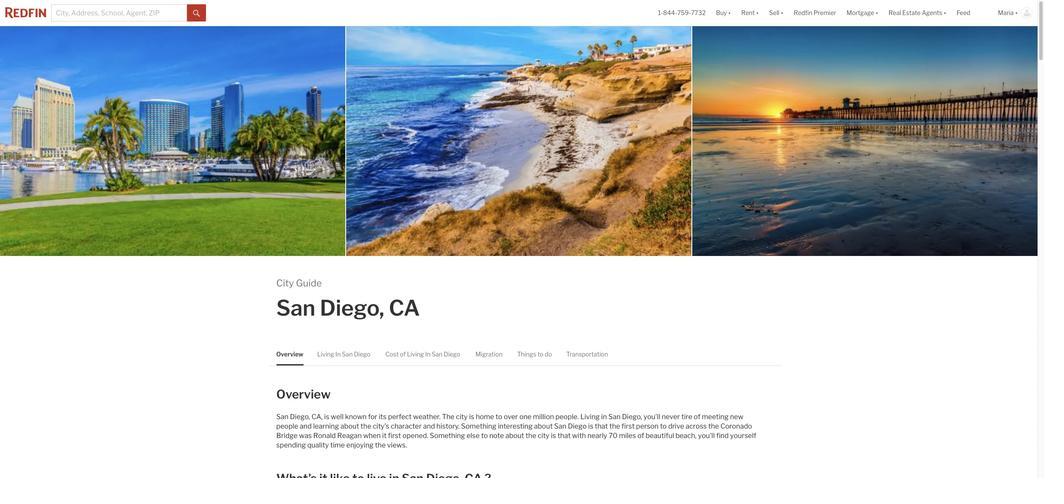 Task type: describe. For each thing, give the bounding box(es) containing it.
submit search image
[[193, 10, 200, 17]]

meeting
[[702, 413, 729, 422]]

views.
[[387, 442, 407, 450]]

rent ▾ button
[[742, 0, 759, 26]]

cost of living in san diego
[[386, 351, 461, 359]]

diego, for ca
[[320, 295, 385, 321]]

sell ▾ button
[[770, 0, 784, 26]]

is up learning
[[324, 413, 330, 422]]

san inside cost of living in san diego link
[[432, 351, 443, 359]]

perfect
[[388, 413, 412, 422]]

things
[[518, 351, 537, 359]]

the down it
[[375, 442, 386, 450]]

city
[[276, 278, 294, 289]]

1 in from the left
[[336, 351, 341, 359]]

else
[[467, 432, 480, 440]]

mortgage ▾
[[847, 9, 879, 17]]

0 horizontal spatial about
[[341, 423, 359, 431]]

overview link
[[276, 344, 304, 366]]

0 vertical spatial something
[[461, 423, 497, 431]]

mortgage ▾ button
[[842, 0, 884, 26]]

real estate agents ▾
[[889, 9, 947, 17]]

buy ▾ button
[[716, 0, 731, 26]]

transportation
[[567, 351, 608, 359]]

bridge
[[276, 432, 298, 440]]

▾ for maria ▾
[[1016, 9, 1019, 17]]

70
[[609, 432, 618, 440]]

2 in from the left
[[426, 351, 431, 359]]

agents
[[923, 9, 943, 17]]

for
[[368, 413, 378, 422]]

7732
[[691, 9, 706, 17]]

redfin
[[794, 9, 813, 17]]

million
[[533, 413, 554, 422]]

▾ for rent ▾
[[757, 9, 759, 17]]

quality
[[308, 442, 329, 450]]

city guide
[[276, 278, 322, 289]]

diego, for ca,
[[290, 413, 310, 422]]

over
[[504, 413, 518, 422]]

living in san diego link
[[317, 344, 371, 366]]

1 horizontal spatial living
[[407, 351, 424, 359]]

ronald
[[314, 432, 336, 440]]

1 vertical spatial that
[[558, 432, 571, 440]]

premier
[[814, 9, 837, 17]]

san diego, ca
[[276, 295, 420, 321]]

character
[[391, 423, 422, 431]]

ca
[[389, 295, 420, 321]]

people.
[[556, 413, 579, 422]]

to inside the things to do link
[[538, 351, 544, 359]]

transportation link
[[567, 344, 608, 366]]

2 horizontal spatial diego,
[[622, 413, 643, 422]]

cost
[[386, 351, 399, 359]]

1 horizontal spatial city
[[538, 432, 550, 440]]

2 horizontal spatial about
[[534, 423, 553, 431]]

san diego, ca, is well known for its perfect weather. the city is home to over one million people. living in san diego, you'll never tire of meeting new people and learning about the city's character and history. something interesting about san diego is that the first person to drive across the coronado bridge was ronald reagan when it first opened. something else to note about the city is that with nearly 70 miles of beautiful beach, you'll find yourself spending quality time enjoying the views.
[[276, 413, 757, 450]]

migration link
[[476, 344, 503, 366]]

san inside living in san diego link
[[342, 351, 353, 359]]

1 horizontal spatial you'll
[[699, 432, 715, 440]]

feed
[[957, 9, 971, 17]]

City, Address, School, Agent, ZIP search field
[[51, 4, 187, 22]]

was
[[299, 432, 312, 440]]

rent ▾ button
[[737, 0, 765, 26]]

beach,
[[676, 432, 697, 440]]

is left home
[[469, 413, 475, 422]]

1 vertical spatial something
[[430, 432, 465, 440]]

history.
[[437, 423, 460, 431]]

real
[[889, 9, 902, 17]]

844-
[[664, 9, 678, 17]]

2 vertical spatial of
[[638, 432, 645, 440]]

feed button
[[952, 0, 993, 26]]

maria ▾
[[999, 9, 1019, 17]]

1-844-759-7732
[[658, 9, 706, 17]]

buy ▾
[[716, 9, 731, 17]]

0 horizontal spatial first
[[388, 432, 401, 440]]

759-
[[678, 9, 691, 17]]

person
[[637, 423, 659, 431]]

1 overview from the top
[[276, 351, 304, 359]]

mortgage
[[847, 9, 875, 17]]

diego inside san diego, ca, is well known for its perfect weather. the city is home to over one million people. living in san diego, you'll never tire of meeting new people and learning about the city's character and history. something interesting about san diego is that the first person to drive across the coronado bridge was ronald reagan when it first opened. something else to note about the city is that with nearly 70 miles of beautiful beach, you'll find yourself spending quality time enjoying the views.
[[568, 423, 587, 431]]

across
[[686, 423, 707, 431]]

its
[[379, 413, 387, 422]]

enjoying
[[347, 442, 374, 450]]

buy ▾ button
[[711, 0, 737, 26]]

one
[[520, 413, 532, 422]]

rent
[[742, 9, 755, 17]]

new
[[731, 413, 744, 422]]



Task type: locate. For each thing, give the bounding box(es) containing it.
you'll down across
[[699, 432, 715, 440]]

overview
[[276, 351, 304, 359], [276, 388, 331, 402]]

coronado
[[721, 423, 753, 431]]

2 overview from the top
[[276, 388, 331, 402]]

to up 'beautiful'
[[660, 423, 667, 431]]

living left in
[[581, 413, 600, 422]]

and
[[300, 423, 312, 431], [423, 423, 435, 431]]

interesting
[[498, 423, 533, 431]]

guide
[[296, 278, 322, 289]]

you'll
[[644, 413, 661, 422], [699, 432, 715, 440]]

1-
[[658, 9, 664, 17]]

weather.
[[413, 413, 441, 422]]

something up else
[[461, 423, 497, 431]]

diego left cost
[[354, 351, 371, 359]]

city
[[456, 413, 468, 422], [538, 432, 550, 440]]

yourself
[[731, 432, 757, 440]]

of inside cost of living in san diego link
[[400, 351, 406, 359]]

living right overview link
[[317, 351, 334, 359]]

it
[[382, 432, 387, 440]]

is down million
[[551, 432, 556, 440]]

tire
[[682, 413, 693, 422]]

1 vertical spatial of
[[694, 413, 701, 422]]

of up across
[[694, 413, 701, 422]]

2 and from the left
[[423, 423, 435, 431]]

▾ right agents
[[944, 9, 947, 17]]

0 vertical spatial that
[[595, 423, 608, 431]]

3 ▾ from the left
[[781, 9, 784, 17]]

find
[[717, 432, 729, 440]]

city right the
[[456, 413, 468, 422]]

▾ right mortgage
[[876, 9, 879, 17]]

living right cost
[[407, 351, 424, 359]]

you'll up person
[[644, 413, 661, 422]]

about down million
[[534, 423, 553, 431]]

with
[[573, 432, 586, 440]]

0 vertical spatial of
[[400, 351, 406, 359]]

1 horizontal spatial first
[[622, 423, 635, 431]]

real estate agents ▾ button
[[884, 0, 952, 26]]

miles
[[619, 432, 636, 440]]

▾ for mortgage ▾
[[876, 9, 879, 17]]

maria
[[999, 9, 1014, 17]]

2 ▾ from the left
[[757, 9, 759, 17]]

living inside san diego, ca, is well known for its perfect weather. the city is home to over one million people. living in san diego, you'll never tire of meeting new people and learning about the city's character and history. something interesting about san diego is that the first person to drive across the coronado bridge was ronald reagan when it first opened. something else to note about the city is that with nearly 70 miles of beautiful beach, you'll find yourself spending quality time enjoying the views.
[[581, 413, 600, 422]]

that
[[595, 423, 608, 431], [558, 432, 571, 440]]

4 ▾ from the left
[[876, 9, 879, 17]]

0 vertical spatial you'll
[[644, 413, 661, 422]]

buy
[[716, 9, 727, 17]]

▾ right sell
[[781, 9, 784, 17]]

1 horizontal spatial of
[[638, 432, 645, 440]]

and up was
[[300, 423, 312, 431]]

well
[[331, 413, 344, 422]]

1 and from the left
[[300, 423, 312, 431]]

▾ for sell ▾
[[781, 9, 784, 17]]

about down the interesting
[[506, 432, 524, 440]]

mortgage ▾ button
[[847, 0, 879, 26]]

never
[[662, 413, 680, 422]]

things to do
[[518, 351, 552, 359]]

▾ right maria
[[1016, 9, 1019, 17]]

0 vertical spatial first
[[622, 423, 635, 431]]

1 horizontal spatial in
[[426, 351, 431, 359]]

cost of living in san diego link
[[386, 344, 461, 366]]

6 ▾ from the left
[[1016, 9, 1019, 17]]

to left over
[[496, 413, 503, 422]]

the down meeting
[[709, 423, 719, 431]]

the up when
[[361, 423, 372, 431]]

1 vertical spatial overview
[[276, 388, 331, 402]]

sell
[[770, 9, 780, 17]]

▾ right the buy
[[729, 9, 731, 17]]

0 horizontal spatial city
[[456, 413, 468, 422]]

0 horizontal spatial diego
[[354, 351, 371, 359]]

1 vertical spatial city
[[538, 432, 550, 440]]

redfin premier button
[[789, 0, 842, 26]]

1 horizontal spatial diego,
[[320, 295, 385, 321]]

ca,
[[312, 413, 323, 422]]

0 vertical spatial city
[[456, 413, 468, 422]]

0 horizontal spatial and
[[300, 423, 312, 431]]

1 horizontal spatial diego
[[444, 351, 461, 359]]

something down history.
[[430, 432, 465, 440]]

san
[[276, 295, 316, 321], [342, 351, 353, 359], [432, 351, 443, 359], [276, 413, 289, 422], [609, 413, 621, 422], [555, 423, 567, 431]]

that down in
[[595, 423, 608, 431]]

5 ▾ from the left
[[944, 9, 947, 17]]

1 ▾ from the left
[[729, 9, 731, 17]]

▾ inside dropdown button
[[944, 9, 947, 17]]

1 horizontal spatial about
[[506, 432, 524, 440]]

rent ▾
[[742, 9, 759, 17]]

real estate agents ▾ link
[[889, 0, 947, 26]]

spending
[[276, 442, 306, 450]]

sell ▾
[[770, 9, 784, 17]]

the
[[442, 413, 455, 422]]

note
[[490, 432, 504, 440]]

about up reagan
[[341, 423, 359, 431]]

estate
[[903, 9, 921, 17]]

0 horizontal spatial you'll
[[644, 413, 661, 422]]

to left do
[[538, 351, 544, 359]]

1 vertical spatial first
[[388, 432, 401, 440]]

0 horizontal spatial that
[[558, 432, 571, 440]]

beautiful
[[646, 432, 674, 440]]

in
[[602, 413, 607, 422]]

things to do link
[[518, 344, 552, 366]]

living
[[317, 351, 334, 359], [407, 351, 424, 359], [581, 413, 600, 422]]

that left the with
[[558, 432, 571, 440]]

0 horizontal spatial in
[[336, 351, 341, 359]]

2 horizontal spatial living
[[581, 413, 600, 422]]

first
[[622, 423, 635, 431], [388, 432, 401, 440]]

first up views.
[[388, 432, 401, 440]]

diego up the with
[[568, 423, 587, 431]]

diego,
[[320, 295, 385, 321], [290, 413, 310, 422], [622, 413, 643, 422]]

and down weather.
[[423, 423, 435, 431]]

people
[[276, 423, 298, 431]]

to right else
[[481, 432, 488, 440]]

0 vertical spatial overview
[[276, 351, 304, 359]]

is up 'nearly'
[[589, 423, 594, 431]]

0 horizontal spatial diego,
[[290, 413, 310, 422]]

to
[[538, 351, 544, 359], [496, 413, 503, 422], [660, 423, 667, 431], [481, 432, 488, 440]]

city down million
[[538, 432, 550, 440]]

2 horizontal spatial diego
[[568, 423, 587, 431]]

2 horizontal spatial of
[[694, 413, 701, 422]]

about
[[341, 423, 359, 431], [534, 423, 553, 431], [506, 432, 524, 440]]

diego left migration
[[444, 351, 461, 359]]

▾ right rent
[[757, 9, 759, 17]]

redfin premier
[[794, 9, 837, 17]]

of down person
[[638, 432, 645, 440]]

nearly
[[588, 432, 608, 440]]

sell ▾ button
[[765, 0, 789, 26]]

drive
[[669, 423, 685, 431]]

something
[[461, 423, 497, 431], [430, 432, 465, 440]]

time
[[330, 442, 345, 450]]

the
[[361, 423, 372, 431], [610, 423, 621, 431], [709, 423, 719, 431], [526, 432, 537, 440], [375, 442, 386, 450]]

1 vertical spatial you'll
[[699, 432, 715, 440]]

known
[[345, 413, 367, 422]]

1 horizontal spatial that
[[595, 423, 608, 431]]

first up miles
[[622, 423, 635, 431]]

do
[[545, 351, 552, 359]]

home
[[476, 413, 494, 422]]

learning
[[313, 423, 339, 431]]

0 horizontal spatial living
[[317, 351, 334, 359]]

the down the interesting
[[526, 432, 537, 440]]

0 horizontal spatial of
[[400, 351, 406, 359]]

the up 70
[[610, 423, 621, 431]]

of right cost
[[400, 351, 406, 359]]

opened.
[[403, 432, 429, 440]]

reagan
[[337, 432, 362, 440]]

▾
[[729, 9, 731, 17], [757, 9, 759, 17], [781, 9, 784, 17], [876, 9, 879, 17], [944, 9, 947, 17], [1016, 9, 1019, 17]]

living in san diego
[[317, 351, 371, 359]]

▾ for buy ▾
[[729, 9, 731, 17]]

1 horizontal spatial and
[[423, 423, 435, 431]]

when
[[363, 432, 381, 440]]

1-844-759-7732 link
[[658, 9, 706, 17]]

migration
[[476, 351, 503, 359]]



Task type: vqa. For each thing, say whether or not it's contained in the screenshot.
spots
no



